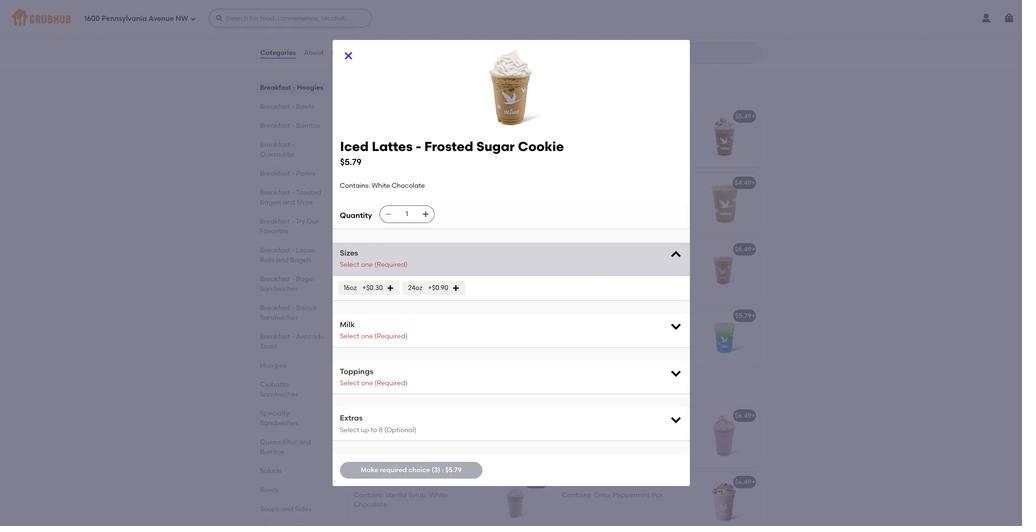 Task type: vqa. For each thing, say whether or not it's contained in the screenshot.
"Desserts & Snacks"
no



Task type: describe. For each thing, give the bounding box(es) containing it.
frozen
[[347, 385, 380, 397]]

soups
[[260, 506, 279, 514]]

milk select one (required)
[[340, 320, 408, 341]]

- down input item quantity number field
[[396, 245, 399, 253]]

toast
[[260, 343, 277, 351]]

- for smoothies - frosted sugar cookie
[[389, 478, 392, 486]]

breakfast - loose rolls and bagels tab
[[260, 246, 325, 265]]

smoothies for smoothies - frosted sugar cookie
[[354, 478, 387, 486]]

$4.49 +
[[735, 179, 755, 187]]

specialty sandwiches tab
[[260, 409, 325, 428]]

$4.89 +
[[526, 312, 547, 320]]

contains: chocolate sauce for brews
[[354, 325, 440, 333]]

reviews
[[331, 49, 357, 57]]

$6.49 for contains: oreo, peppermint pcs
[[735, 478, 752, 486]]

iced lattes - frosted sugar cookie $5.79
[[340, 139, 564, 168]]

main navigation navigation
[[0, 0, 1022, 36]]

mint for milkshakes - peppermint cookies & cream
[[615, 435, 629, 442]]

smoothies - peppermint cookies & cream
[[562, 478, 697, 486]]

$6.09 +
[[526, 112, 547, 120]]

(required) for milk
[[374, 333, 408, 341]]

quesadilla
[[260, 151, 294, 159]]

one for toppings
[[361, 380, 373, 388]]

contains: oreo, peppermint pcs
[[562, 492, 663, 500]]

breakfast - hoagies
[[260, 84, 323, 92]]

about button
[[303, 36, 324, 70]]

bagel
[[296, 275, 314, 283]]

vanilla
[[385, 492, 407, 500]]

winter
[[647, 312, 668, 320]]

sauce for cold brews - peppermint mocha
[[420, 325, 440, 333]]

contains: top with peppermint pcs, white chocolate, mint syrup
[[562, 259, 674, 276]]

- for breakfast - loose rolls and bagels
[[291, 247, 294, 254]]

$4.89
[[526, 312, 543, 320]]

(3)
[[432, 467, 440, 475]]

reviews button
[[331, 36, 358, 70]]

(required) for toppings
[[374, 380, 408, 388]]

contains: white chocolate, top with peppermint pcs
[[354, 26, 470, 43]]

$4.49
[[735, 179, 752, 187]]

milk
[[340, 320, 355, 329]]

loose
[[296, 247, 314, 254]]

salads tab
[[260, 467, 325, 476]]

peppermint inside the contains: white chocolate, top with peppermint pcs
[[354, 35, 391, 43]]

nw
[[176, 14, 188, 23]]

16oz
[[344, 284, 357, 292]]

cold brews - peppermint mocha
[[354, 312, 457, 320]]

mocha for cold brews - peppermint mocha
[[435, 312, 457, 320]]

chocolate up contains: white chocolate, mint syrup, top with peppermint pcs
[[392, 182, 425, 190]]

peppermint inside button
[[395, 412, 432, 420]]

favorites
[[260, 227, 288, 235]]

chocolate down iced coffees - peppermint mocha
[[386, 259, 419, 266]]

raspberry,
[[706, 312, 741, 320]]

milkshakes
[[354, 412, 389, 420]]

breakfast - hoagies tab
[[260, 83, 325, 93]]

& for milkshakes - peppermint cookies & cream
[[461, 412, 466, 420]]

- for breakfast - avocado toast
[[291, 333, 294, 341]]

iced coffees - frosted sugar cookie image
[[690, 173, 759, 233]]

steamers - peppermint bark
[[354, 12, 444, 20]]

contains: chocolate sauce for coffees
[[354, 259, 440, 266]]

breakfast - loose rolls and bagels
[[260, 247, 314, 264]]

iced lattes - peppermint mocha image
[[690, 106, 759, 167]]

bowls inside breakfast - bowls tab
[[296, 103, 314, 111]]

select for toppings
[[340, 380, 359, 388]]

select for milk
[[340, 333, 359, 341]]

+$0.90
[[428, 284, 448, 292]]

quesadillas
[[260, 439, 297, 447]]

ciabatta sandwiches
[[260, 381, 298, 399]]

breakfast for breakfast - bowls
[[260, 103, 290, 111]]

iced coffees - peppermint bark
[[354, 179, 454, 187]]

one for sizes
[[361, 261, 373, 269]]

contains: inside contains: white chocolate, top with peppermint pcs, mint syrup
[[562, 425, 592, 433]]

1 vertical spatial frosted
[[393, 478, 417, 486]]

burritos for quesadillas and burritos
[[260, 448, 284, 456]]

$6.49 + for contains: vanilla syrup, white chocolate
[[526, 478, 547, 486]]

breakfast - biscuit sandwiches tab
[[260, 303, 325, 323]]

cream for smoothies - peppermint cookies & cream
[[675, 478, 697, 486]]

breakfast - avocado toast tab
[[260, 332, 325, 352]]

cold
[[354, 312, 369, 320]]

top inside the contains: white chocolate, top with peppermint pcs
[[442, 26, 454, 33]]

toppings select one (required)
[[340, 367, 408, 388]]

top inside the contains: top with peppermint pcs, white chocolate, mint syrup
[[594, 259, 605, 266]]

0 vertical spatial bark
[[429, 12, 444, 20]]

+ for smoothies - frosted sugar cookie image
[[543, 478, 547, 486]]

(optional)
[[384, 427, 416, 434]]

white inside 'contains: vanilla syrup, white chocolate'
[[429, 492, 448, 500]]

$6.09
[[526, 112, 543, 120]]

(blue
[[688, 312, 705, 320]]

sauce for iced coffees - peppermint mocha
[[420, 259, 440, 266]]

3 sandwiches from the top
[[260, 391, 298, 399]]

and left sides
[[281, 506, 293, 514]]

iced for sugar
[[340, 139, 368, 154]]

- for breakfast - burritos
[[291, 122, 294, 130]]

vanilla)
[[742, 312, 766, 320]]

- right drinks
[[642, 312, 645, 320]]

$6.49 + for contains: oreo, peppermint pcs
[[735, 478, 755, 486]]

steamers
[[354, 12, 384, 20]]

- for breakfast - hoagies
[[292, 84, 295, 92]]

+$0.30
[[362, 284, 383, 292]]

- for breakfast - quesadilla
[[291, 141, 294, 149]]

contains: for smoothies - frosted sugar cookie
[[354, 492, 384, 500]]

chocolate inside 'contains: vanilla syrup, white chocolate'
[[354, 501, 387, 509]]

coffees for chocolate
[[369, 245, 394, 253]]

frosted inside iced lattes - frosted sugar cookie $5.79
[[424, 139, 473, 154]]

sides
[[295, 506, 311, 514]]

cookie inside iced lattes - frosted sugar cookie $5.79
[[518, 139, 564, 154]]

categories button
[[260, 36, 296, 70]]

- up contains: white chocolate, mint syrup, top with peppermint pcs
[[396, 179, 399, 187]]

bowls tab
[[260, 486, 325, 495]]

make
[[361, 467, 378, 475]]

- for breakfast - try our favorites
[[291, 218, 294, 226]]

contains: for smoothies - peppermint cookies & cream
[[562, 492, 592, 500]]

1 vertical spatial hoagies
[[260, 362, 286, 370]]

breakfast - quesadilla
[[260, 141, 294, 159]]

and inside breakfast - loose rolls and bagels
[[276, 256, 288, 264]]

pennsylvania
[[102, 14, 147, 23]]

(required) for sizes
[[374, 261, 408, 269]]

ciabatta sandwiches tab
[[260, 380, 325, 400]]

+ for recharger energy drinks - winter blues (blue raspberry, vanilla) image
[[752, 312, 755, 320]]

breakfast for breakfast - hoagies
[[260, 84, 291, 92]]

peppermint inside contains: white chocolate, top with peppermint pcs, mint syrup
[[562, 435, 599, 442]]

our
[[307, 218, 318, 226]]

chocolate, for pcs
[[406, 26, 441, 33]]

1 vertical spatial cookie
[[439, 478, 462, 486]]

breakfast for breakfast - quesadilla
[[260, 141, 290, 149]]

biscuit
[[296, 304, 317, 312]]

white for contains: white chocolate, top with peppermint pcs, mint syrup
[[594, 425, 612, 433]]

$5.79 +
[[735, 312, 755, 320]]

contains: for cold brews - peppermint mocha
[[354, 325, 384, 333]]

breakfast - burritos
[[260, 122, 320, 130]]

white inside the contains: top with peppermint pcs, white chocolate, mint syrup
[[562, 268, 581, 276]]

brews
[[371, 312, 390, 320]]

quesadillas and burritos tab
[[260, 438, 325, 457]]

mint inside contains: white chocolate, mint syrup, top with peppermint pcs
[[442, 192, 456, 200]]

syrup for top
[[630, 435, 648, 442]]

$5.79 inside iced lattes - frosted sugar cookie $5.79
[[340, 157, 361, 168]]

with inside contains: white chocolate, mint syrup, top with peppermint pcs
[[388, 201, 402, 209]]

up
[[361, 427, 369, 434]]

white for contains: white chocolate, top with peppermint pcs
[[386, 26, 404, 33]]

extras select up to 8 (optional)
[[340, 414, 416, 434]]

panini
[[296, 170, 315, 178]]

breakfast - burritos tab
[[260, 121, 325, 131]]

breakfast - toasted bagels and more
[[260, 189, 321, 207]]

about
[[304, 49, 324, 57]]

chocolate, for with
[[406, 192, 441, 200]]

lattes
[[372, 139, 412, 154]]

drinks
[[621, 312, 641, 320]]

avenue
[[149, 14, 174, 23]]

1600
[[84, 14, 100, 23]]

milkshakes - peppermint cookies & cream image
[[481, 406, 551, 466]]

top inside contains: white chocolate, top with peppermint pcs, mint syrup
[[650, 425, 662, 433]]

hoagies tab
[[260, 361, 325, 371]]

breakfast - bowls
[[260, 103, 314, 111]]

sandwiches inside tab
[[260, 420, 298, 428]]

peppermint inside contains: white chocolate, mint syrup, top with peppermint pcs
[[404, 201, 441, 209]]

one for milk
[[361, 333, 373, 341]]

+ for iced lattes - peppermint mocha image
[[752, 112, 755, 120]]

sandwiches inside "breakfast - bagel sandwiches"
[[260, 285, 298, 293]]

breakfast - bagel sandwiches tab
[[260, 274, 325, 294]]

breakfast for breakfast - panini
[[260, 170, 290, 178]]

recharger energy drinks - winter blues (blue raspberry, vanilla)
[[562, 312, 766, 320]]

breakfast for breakfast - bagel sandwiches
[[260, 275, 290, 283]]

cookies for smoothies - peppermint cookies & cream
[[641, 478, 667, 486]]

smoothies - frosted sugar cookie
[[354, 478, 462, 486]]

cream for milkshakes - peppermint cookies & cream
[[468, 412, 490, 420]]

white for contains: white chocolate
[[372, 182, 390, 190]]

2 vertical spatial $5.79
[[445, 467, 462, 475]]

syrup, inside 'contains: vanilla syrup, white chocolate'
[[408, 492, 428, 500]]

$6.49 + for contains: white chocolate, top with peppermint pcs, mint syrup
[[735, 412, 755, 420]]

chocolate, inside the contains: top with peppermint pcs, white chocolate, mint syrup
[[582, 268, 617, 276]]

sugar inside iced lattes - frosted sugar cookie $5.79
[[476, 139, 515, 154]]

- for steamers - peppermint bark
[[386, 12, 388, 20]]

sizes
[[340, 249, 358, 258]]

with inside contains: white chocolate, top with peppermint pcs, mint syrup
[[664, 425, 678, 433]]

contains: for iced coffees - peppermint mocha
[[354, 259, 384, 266]]

$5.49 for cold brews - peppermint bark image
[[735, 245, 752, 253]]



Task type: locate. For each thing, give the bounding box(es) containing it.
0 vertical spatial syrup,
[[354, 201, 373, 209]]

sauce down cold brews - peppermint mocha
[[420, 325, 440, 333]]

contains: inside the contains: top with peppermint pcs, white chocolate, mint syrup
[[562, 259, 592, 266]]

coffees right sizes
[[369, 245, 394, 253]]

- left try
[[291, 218, 294, 226]]

2 select from the top
[[340, 333, 359, 341]]

soups and sides tab
[[260, 505, 325, 515]]

breakfast for breakfast - biscuit sandwiches
[[260, 304, 290, 312]]

(required) inside sizes select one (required)
[[374, 261, 408, 269]]

contains: for iced coffees - peppermint bark
[[354, 192, 384, 200]]

+ for cold brews - peppermint bark image
[[752, 245, 755, 253]]

coffees for white
[[369, 179, 394, 187]]

0 vertical spatial (required)
[[374, 261, 408, 269]]

syrup, down smoothies - frosted sugar cookie
[[408, 492, 428, 500]]

contains: for steamers - peppermint bark
[[354, 26, 384, 33]]

$5.49 + for cold brews - peppermint bark image
[[735, 245, 755, 253]]

contains: vanilla syrup, white chocolate
[[354, 492, 448, 509]]

coffees up contains: white chocolate, mint syrup, top with peppermint pcs
[[369, 179, 394, 187]]

1 horizontal spatial sugar
[[476, 139, 515, 154]]

select for extras
[[340, 427, 359, 434]]

0 vertical spatial iced
[[340, 139, 368, 154]]

iced inside iced lattes - frosted sugar cookie $5.79
[[340, 139, 368, 154]]

$6.49 for contains: white chocolate, top with peppermint pcs, mint syrup
[[735, 412, 752, 420]]

chocolate, inside contains: white chocolate, top with peppermint pcs, mint syrup
[[614, 425, 649, 433]]

+ for smoothies - peppermint cookies & cream image
[[752, 478, 755, 486]]

select inside sizes select one (required)
[[340, 261, 359, 269]]

one down "cold"
[[361, 333, 373, 341]]

0 horizontal spatial pcs,
[[601, 435, 614, 442]]

1 contains: chocolate sauce from the top
[[354, 259, 440, 266]]

8 breakfast from the top
[[260, 247, 290, 254]]

1 horizontal spatial syrup,
[[408, 492, 428, 500]]

1 horizontal spatial cookie
[[518, 139, 564, 154]]

chocolate, inside contains: white chocolate, mint syrup, top with peppermint pcs
[[406, 192, 441, 200]]

0 horizontal spatial hoagies
[[260, 362, 286, 370]]

oreo,
[[594, 492, 611, 500]]

recharger energy drinks - winter blues (blue raspberry, vanilla) image
[[690, 306, 759, 366]]

0 vertical spatial $5.49 +
[[735, 112, 755, 120]]

breakfast - bowls tab
[[260, 102, 325, 112]]

1 vertical spatial coffees
[[369, 245, 394, 253]]

24oz
[[408, 284, 422, 292]]

1 vertical spatial bark
[[439, 179, 454, 187]]

0 horizontal spatial cookies
[[434, 412, 460, 420]]

$5.49 +
[[735, 112, 755, 120], [735, 245, 755, 253]]

pcs, inside the contains: top with peppermint pcs, white chocolate, mint syrup
[[662, 259, 674, 266]]

- for breakfast - panini
[[291, 170, 294, 178]]

1 vertical spatial bowls
[[260, 487, 278, 495]]

breakfast up favorites
[[260, 218, 290, 226]]

1 horizontal spatial bowls
[[296, 103, 314, 111]]

0 vertical spatial &
[[461, 412, 466, 420]]

0 horizontal spatial sugar
[[419, 478, 438, 486]]

breakfast inside "breakfast - bagel sandwiches"
[[260, 275, 290, 283]]

more
[[297, 199, 313, 207]]

0 horizontal spatial cream
[[468, 412, 490, 420]]

1 vertical spatial mocha
[[435, 312, 457, 320]]

and inside breakfast - toasted bagels and more
[[283, 199, 295, 207]]

2 vertical spatial one
[[361, 380, 373, 388]]

1 horizontal spatial pcs
[[443, 201, 454, 209]]

2 vertical spatial (required)
[[374, 380, 408, 388]]

burritos
[[296, 122, 320, 130], [260, 448, 284, 456]]

milkshakes - peppermint cookies & cream button
[[348, 406, 551, 466]]

+ for iced lattes - frosted sugar cookie image
[[543, 112, 547, 120]]

breakfast up toast on the bottom left of page
[[260, 333, 290, 341]]

burritos for breakfast - burritos
[[296, 122, 320, 130]]

- inside breakfast - biscuit sandwiches
[[291, 304, 294, 312]]

1 horizontal spatial smoothies
[[562, 478, 596, 486]]

1600 pennsylvania avenue nw
[[84, 14, 188, 23]]

one
[[361, 261, 373, 269], [361, 333, 373, 341], [361, 380, 373, 388]]

0 horizontal spatial smoothies
[[354, 478, 387, 486]]

2 one from the top
[[361, 333, 373, 341]]

breakfast down breakfast - panini
[[260, 189, 290, 197]]

1 horizontal spatial cream
[[675, 478, 697, 486]]

iced lattes - frosted sugar cookie image
[[481, 106, 551, 167]]

mint inside the contains: top with peppermint pcs, white chocolate, mint syrup
[[619, 268, 632, 276]]

- inside 'breakfast - avocado toast'
[[291, 333, 294, 341]]

$6.49 for contains: vanilla syrup, white chocolate
[[526, 478, 543, 486]]

(required)
[[374, 261, 408, 269], [374, 333, 408, 341], [374, 380, 408, 388]]

1 vertical spatial cream
[[675, 478, 697, 486]]

svg image
[[190, 16, 196, 22], [422, 211, 429, 218], [669, 248, 682, 261], [387, 285, 394, 292]]

cookies
[[434, 412, 460, 420], [641, 478, 667, 486]]

select down the milk
[[340, 333, 359, 341]]

chocolate down cold brews - peppermint mocha
[[386, 325, 419, 333]]

- for breakfast - bowls
[[291, 103, 294, 111]]

iced left lattes
[[340, 139, 368, 154]]

quesadillas and burritos
[[260, 439, 311, 456]]

:
[[442, 467, 444, 475]]

0 vertical spatial coffees
[[369, 179, 394, 187]]

breakfast for breakfast - loose rolls and bagels
[[260, 247, 290, 254]]

breakfast - biscuit sandwiches
[[260, 304, 317, 322]]

breakfast up breakfast - bowls
[[260, 84, 291, 92]]

1 vertical spatial cookies
[[641, 478, 667, 486]]

0 horizontal spatial bagels
[[260, 199, 281, 207]]

with
[[455, 26, 470, 33], [388, 201, 402, 209], [607, 259, 622, 266], [664, 425, 678, 433]]

peppermint
[[390, 12, 428, 20], [354, 35, 391, 43], [400, 179, 438, 187], [404, 201, 441, 209], [400, 245, 438, 253], [623, 259, 660, 266], [396, 312, 433, 320], [395, 412, 432, 420], [562, 435, 599, 442], [602, 478, 639, 486], [613, 492, 650, 500]]

bagels inside breakfast - toasted bagels and more
[[260, 199, 281, 207]]

0 vertical spatial pcs
[[392, 35, 403, 43]]

0 vertical spatial mocha
[[439, 245, 461, 253]]

hoagies up breakfast - bowls tab
[[297, 84, 323, 92]]

& for smoothies - peppermint cookies & cream
[[668, 478, 673, 486]]

1 (required) from the top
[[374, 261, 408, 269]]

1 vertical spatial $5.79
[[735, 312, 752, 320]]

- down breakfast - bowls tab
[[291, 122, 294, 130]]

sugar
[[476, 139, 515, 154], [419, 478, 438, 486]]

mint up drinks
[[619, 268, 632, 276]]

2 horizontal spatial pcs
[[652, 492, 663, 500]]

- up breakfast - bowls tab
[[292, 84, 295, 92]]

2 (required) from the top
[[374, 333, 408, 341]]

breakfast - quesadilla tab
[[260, 140, 325, 160]]

cookie
[[518, 139, 564, 154], [439, 478, 462, 486]]

breakfast - try our favorites tab
[[260, 217, 325, 236]]

0 vertical spatial $5.49
[[735, 112, 752, 120]]

contains: inside the contains: white chocolate, top with peppermint pcs
[[354, 26, 384, 33]]

iced for mocha
[[354, 245, 368, 253]]

select inside extras select up to 8 (optional)
[[340, 427, 359, 434]]

one up +$0.30
[[361, 261, 373, 269]]

syrup up smoothies - peppermint cookies & cream
[[630, 435, 648, 442]]

&
[[461, 412, 466, 420], [668, 478, 673, 486]]

bagels up favorites
[[260, 199, 281, 207]]

- inside breakfast - quesadilla
[[291, 141, 294, 149]]

iced coffees - peppermint mocha image
[[481, 239, 551, 300]]

- for breakfast - biscuit sandwiches
[[291, 304, 294, 312]]

2 $5.49 from the top
[[735, 245, 752, 253]]

sandwiches up 'breakfast - avocado toast'
[[260, 314, 298, 322]]

hoagies
[[297, 84, 323, 92], [260, 362, 286, 370]]

- right steamers
[[386, 12, 388, 20]]

steamers - peppermint bark image
[[481, 6, 551, 67]]

- for breakfast - bagel sandwiches
[[291, 275, 294, 283]]

recharger
[[562, 312, 596, 320]]

2 sauce from the top
[[420, 325, 440, 333]]

and inside the quesadillas and burritos
[[298, 439, 311, 447]]

- for breakfast - toasted bagels and more
[[291, 189, 294, 197]]

breakfast - avocado toast
[[260, 333, 324, 351]]

burritos down quesadillas
[[260, 448, 284, 456]]

pcs down smoothies - peppermint cookies & cream
[[652, 492, 663, 500]]

breakfast up quesadilla
[[260, 141, 290, 149]]

breakfast for breakfast - burritos
[[260, 122, 290, 130]]

mocha for iced coffees - peppermint mocha
[[439, 245, 461, 253]]

- for smoothies - peppermint cookies & cream
[[597, 478, 600, 486]]

syrup up drinks
[[634, 268, 652, 276]]

syrup, inside contains: white chocolate, mint syrup, top with peppermint pcs
[[354, 201, 373, 209]]

sauce down iced coffees - peppermint mocha
[[420, 259, 440, 266]]

0 horizontal spatial $5.79
[[340, 157, 361, 168]]

milkshakes - peppermint cookies & cream
[[354, 412, 490, 420]]

- right brews
[[391, 312, 394, 320]]

and right quesadillas
[[298, 439, 311, 447]]

0 horizontal spatial burritos
[[260, 448, 284, 456]]

select inside the milk select one (required)
[[340, 333, 359, 341]]

1 vertical spatial mint
[[619, 268, 632, 276]]

bagels down loose
[[290, 256, 311, 264]]

2 vertical spatial mint
[[615, 435, 629, 442]]

2 sandwiches from the top
[[260, 314, 298, 322]]

toppings
[[340, 367, 373, 376]]

pcs down steamers - peppermint bark
[[392, 35, 403, 43]]

1 horizontal spatial &
[[668, 478, 673, 486]]

1 vertical spatial burritos
[[260, 448, 284, 456]]

-
[[386, 12, 388, 20], [292, 84, 295, 92], [291, 103, 294, 111], [291, 122, 294, 130], [416, 139, 421, 154], [291, 141, 294, 149], [291, 170, 294, 178], [396, 179, 399, 187], [291, 189, 294, 197], [291, 218, 294, 226], [396, 245, 399, 253], [291, 247, 294, 254], [291, 275, 294, 283], [291, 304, 294, 312], [391, 312, 394, 320], [642, 312, 645, 320], [291, 333, 294, 341], [390, 412, 393, 420], [389, 478, 392, 486], [597, 478, 600, 486]]

10 breakfast from the top
[[260, 304, 290, 312]]

breakfast up breakfast - burritos
[[260, 103, 290, 111]]

4 sandwiches from the top
[[260, 420, 298, 428]]

1 vertical spatial &
[[668, 478, 673, 486]]

and left 'more'
[[283, 199, 295, 207]]

chocolate,
[[406, 26, 441, 33], [406, 192, 441, 200], [582, 268, 617, 276], [614, 425, 649, 433]]

1 horizontal spatial $5.79
[[445, 467, 462, 475]]

to
[[371, 427, 377, 434]]

sandwiches down specialty
[[260, 420, 298, 428]]

one inside the milk select one (required)
[[361, 333, 373, 341]]

breakfast - panini
[[260, 170, 315, 178]]

cookie down the $6.09 +
[[518, 139, 564, 154]]

0 vertical spatial mint
[[442, 192, 456, 200]]

2 vertical spatial iced
[[354, 245, 368, 253]]

contains: inside 'contains: vanilla syrup, white chocolate'
[[354, 492, 384, 500]]

- for milkshakes - peppermint cookies & cream
[[390, 412, 393, 420]]

cookies for milkshakes - peppermint cookies & cream
[[434, 412, 460, 420]]

breakfast - panini tab
[[260, 169, 325, 179]]

contains: white chocolate, mint syrup, top with peppermint pcs
[[354, 192, 456, 209]]

1 vertical spatial syrup,
[[408, 492, 428, 500]]

breakfast down quesadilla
[[260, 170, 290, 178]]

0 vertical spatial hoagies
[[297, 84, 323, 92]]

cream inside milkshakes - peppermint cookies & cream button
[[468, 412, 490, 420]]

contains: chocolate sauce down cold brews - peppermint mocha
[[354, 325, 440, 333]]

- left avocado
[[291, 333, 294, 341]]

0 vertical spatial cookies
[[434, 412, 460, 420]]

mint down iced lattes - frosted sugar cookie $5.79
[[442, 192, 456, 200]]

ciabatta
[[260, 381, 289, 389]]

1 vertical spatial sauce
[[420, 325, 440, 333]]

1 vertical spatial one
[[361, 333, 373, 341]]

- left loose
[[291, 247, 294, 254]]

7 breakfast from the top
[[260, 218, 290, 226]]

0 vertical spatial sugar
[[476, 139, 515, 154]]

iced coffees - peppermint bark image
[[481, 173, 551, 233]]

2 horizontal spatial $5.79
[[735, 312, 752, 320]]

& inside button
[[461, 412, 466, 420]]

make required choice (3) : $5.79
[[361, 467, 462, 475]]

smoothies - peppermint cookies & cream image
[[690, 472, 759, 527]]

categories
[[260, 49, 296, 57]]

contains: white chocolate, top with peppermint pcs, mint syrup
[[562, 425, 678, 442]]

bowls up the soups
[[260, 487, 278, 495]]

hoagies up ciabatta on the left bottom of the page
[[260, 362, 286, 370]]

- inside button
[[390, 412, 393, 420]]

1 sandwiches from the top
[[260, 285, 298, 293]]

$5.49 + for iced lattes - peppermint mocha image
[[735, 112, 755, 120]]

1 $5.49 from the top
[[735, 112, 752, 120]]

select
[[340, 261, 359, 269], [340, 333, 359, 341], [340, 380, 359, 388], [340, 427, 359, 434]]

iced for bark
[[354, 179, 368, 187]]

9 breakfast from the top
[[260, 275, 290, 283]]

iced coffees - peppermint mocha
[[354, 245, 461, 253]]

pcs inside the contains: white chocolate, top with peppermint pcs
[[392, 35, 403, 43]]

breakfast inside 'breakfast - avocado toast'
[[260, 333, 290, 341]]

white inside contains: white chocolate, mint syrup, top with peppermint pcs
[[386, 192, 404, 200]]

sandwiches down ciabatta on the left bottom of the page
[[260, 391, 298, 399]]

- down required
[[389, 478, 392, 486]]

1 smoothies from the left
[[354, 478, 387, 486]]

and right rolls
[[276, 256, 288, 264]]

peppermint inside the contains: top with peppermint pcs, white chocolate, mint syrup
[[623, 259, 660, 266]]

burritos inside the quesadillas and burritos
[[260, 448, 284, 456]]

breakfast inside breakfast - quesadilla
[[260, 141, 290, 149]]

1 vertical spatial pcs,
[[601, 435, 614, 442]]

white inside the contains: white chocolate, top with peppermint pcs
[[386, 26, 404, 33]]

pcs,
[[662, 259, 674, 266], [601, 435, 614, 442]]

holiday
[[382, 385, 420, 397]]

specialty sandwiches
[[260, 410, 298, 428]]

1 vertical spatial $5.49
[[735, 245, 752, 253]]

breakfast up rolls
[[260, 247, 290, 254]]

breakfast - bagel sandwiches
[[260, 275, 314, 293]]

2 $5.49 + from the top
[[735, 245, 755, 253]]

Input item quantity number field
[[397, 206, 417, 223]]

sips
[[423, 385, 443, 397]]

1 vertical spatial contains: chocolate sauce
[[354, 325, 440, 333]]

1 coffees from the top
[[369, 179, 394, 187]]

0 horizontal spatial pcs
[[392, 35, 403, 43]]

- left panini
[[291, 170, 294, 178]]

bark
[[429, 12, 444, 20], [439, 179, 454, 187]]

cream
[[468, 412, 490, 420], [675, 478, 697, 486]]

top inside contains: white chocolate, mint syrup, top with peppermint pcs
[[375, 201, 386, 209]]

one down toppings on the left
[[361, 380, 373, 388]]

syrup
[[634, 268, 652, 276], [630, 435, 648, 442]]

1 horizontal spatial burritos
[[296, 122, 320, 130]]

- left bagel
[[291, 275, 294, 283]]

select for sizes
[[340, 261, 359, 269]]

toasted
[[296, 189, 321, 197]]

mint
[[442, 192, 456, 200], [619, 268, 632, 276], [615, 435, 629, 442]]

energy
[[597, 312, 619, 320]]

iced up quantity
[[354, 179, 368, 187]]

breakfast for breakfast - toasted bagels and more
[[260, 189, 290, 197]]

sandwiches up breakfast - biscuit sandwiches
[[260, 285, 298, 293]]

0 vertical spatial cream
[[468, 412, 490, 420]]

0 vertical spatial frosted
[[424, 139, 473, 154]]

1 horizontal spatial hoagies
[[297, 84, 323, 92]]

extras
[[340, 414, 363, 423]]

select down toppings on the left
[[340, 380, 359, 388]]

pcs right input item quantity number field
[[443, 201, 454, 209]]

1 vertical spatial iced
[[354, 179, 368, 187]]

1 horizontal spatial frosted
[[424, 139, 473, 154]]

breakfast inside breakfast - toasted bagels and more
[[260, 189, 290, 197]]

chocolate, for pcs,
[[614, 425, 649, 433]]

6 breakfast from the top
[[260, 189, 290, 197]]

1 vertical spatial $5.49 +
[[735, 245, 755, 253]]

select down extras
[[340, 427, 359, 434]]

3 one from the top
[[361, 380, 373, 388]]

- up quesadilla
[[291, 141, 294, 149]]

0 vertical spatial $5.79
[[340, 157, 361, 168]]

- up oreo, on the right
[[597, 478, 600, 486]]

salads
[[260, 468, 281, 475]]

cold brews - peppermint bark image
[[690, 239, 759, 300]]

cold brews - peppermint mocha image
[[481, 306, 551, 366]]

- up breakfast - burritos tab
[[291, 103, 294, 111]]

contains: chocolate sauce
[[354, 259, 440, 266], [354, 325, 440, 333]]

sandwiches inside breakfast - biscuit sandwiches
[[260, 314, 298, 322]]

smoothies up oreo, on the right
[[562, 478, 596, 486]]

(required) inside the milk select one (required)
[[374, 333, 408, 341]]

syrup, up quantity
[[354, 201, 373, 209]]

1 horizontal spatial bagels
[[290, 256, 311, 264]]

frozen holiday sips
[[347, 385, 443, 397]]

0 horizontal spatial frosted
[[393, 478, 417, 486]]

sizes select one (required)
[[340, 249, 408, 269]]

- right lattes
[[416, 139, 421, 154]]

1 breakfast from the top
[[260, 84, 291, 92]]

bagels inside breakfast - loose rolls and bagels
[[290, 256, 311, 264]]

smoothies down make
[[354, 478, 387, 486]]

pcs, inside contains: white chocolate, top with peppermint pcs, mint syrup
[[601, 435, 614, 442]]

blues
[[670, 312, 687, 320]]

4 select from the top
[[340, 427, 359, 434]]

breakfast inside breakfast - biscuit sandwiches
[[260, 304, 290, 312]]

2 vertical spatial pcs
[[652, 492, 663, 500]]

pcs inside contains: white chocolate, mint syrup, top with peppermint pcs
[[443, 201, 454, 209]]

breakfast inside breakfast - loose rolls and bagels
[[260, 247, 290, 254]]

with inside the contains: top with peppermint pcs, white chocolate, mint syrup
[[607, 259, 622, 266]]

mint inside contains: white chocolate, top with peppermint pcs, mint syrup
[[615, 435, 629, 442]]

breakfast - try our favorites
[[260, 218, 318, 235]]

bagels
[[260, 199, 281, 207], [290, 256, 311, 264]]

0 horizontal spatial cookie
[[439, 478, 462, 486]]

contains:
[[354, 26, 384, 33], [340, 182, 370, 190], [354, 192, 384, 200], [354, 259, 384, 266], [562, 259, 592, 266], [354, 325, 384, 333], [562, 425, 592, 433], [354, 492, 384, 500], [562, 492, 592, 500]]

0 vertical spatial bowls
[[296, 103, 314, 111]]

0 vertical spatial pcs,
[[662, 259, 674, 266]]

1 vertical spatial sugar
[[419, 478, 438, 486]]

breakfast inside breakfast - try our favorites
[[260, 218, 290, 226]]

0 horizontal spatial &
[[461, 412, 466, 420]]

4 breakfast from the top
[[260, 141, 290, 149]]

1 one from the top
[[361, 261, 373, 269]]

quantity
[[340, 211, 372, 220]]

3 select from the top
[[340, 380, 359, 388]]

3 (required) from the top
[[374, 380, 408, 388]]

breakfast - toasted bagels and more tab
[[260, 188, 325, 207]]

mocha up +$0.90
[[439, 245, 461, 253]]

2 contains: chocolate sauce from the top
[[354, 325, 440, 333]]

0 horizontal spatial syrup,
[[354, 201, 373, 209]]

1 select from the top
[[340, 261, 359, 269]]

$6.49 +
[[735, 412, 755, 420], [526, 478, 547, 486], [735, 478, 755, 486]]

- up (optional)
[[390, 412, 393, 420]]

1 $5.49 + from the top
[[735, 112, 755, 120]]

select inside the toppings select one (required)
[[340, 380, 359, 388]]

- left biscuit
[[291, 304, 294, 312]]

chocolate, inside the contains: white chocolate, top with peppermint pcs
[[406, 26, 441, 33]]

1 vertical spatial bagels
[[290, 256, 311, 264]]

5 breakfast from the top
[[260, 170, 290, 178]]

tab
[[260, 524, 325, 527]]

mint for iced coffees - peppermint mocha
[[619, 268, 632, 276]]

syrup,
[[354, 201, 373, 209], [408, 492, 428, 500]]

contains: inside contains: white chocolate, mint syrup, top with peppermint pcs
[[354, 192, 384, 200]]

iced down quantity
[[354, 245, 368, 253]]

- inside iced lattes - frosted sugar cookie $5.79
[[416, 139, 421, 154]]

avocado
[[296, 333, 324, 341]]

svg image
[[1003, 13, 1015, 24], [215, 14, 223, 22], [343, 50, 354, 61], [385, 211, 392, 218], [452, 285, 460, 292], [669, 320, 682, 333], [669, 367, 682, 380], [669, 414, 682, 427]]

syrup inside the contains: top with peppermint pcs, white chocolate, mint syrup
[[634, 268, 652, 276]]

white for contains: white chocolate, mint syrup, top with peppermint pcs
[[386, 192, 404, 200]]

breakfast for breakfast - try our favorites
[[260, 218, 290, 226]]

1 vertical spatial syrup
[[630, 435, 648, 442]]

1 vertical spatial (required)
[[374, 333, 408, 341]]

0 vertical spatial bagels
[[260, 199, 281, 207]]

bark up the contains: white chocolate, top with peppermint pcs
[[429, 12, 444, 20]]

cookies down 'sips' in the bottom left of the page
[[434, 412, 460, 420]]

0 vertical spatial sauce
[[420, 259, 440, 266]]

bark down iced lattes - frosted sugar cookie $5.79
[[439, 179, 454, 187]]

+ for iced coffees - frosted sugar cookie image
[[752, 179, 755, 187]]

$5.49
[[735, 112, 752, 120], [735, 245, 752, 253]]

breakfast for breakfast - avocado toast
[[260, 333, 290, 341]]

0 vertical spatial cookie
[[518, 139, 564, 154]]

pcs
[[392, 35, 403, 43], [443, 201, 454, 209], [652, 492, 663, 500]]

chocolate down vanilla
[[354, 501, 387, 509]]

bowls inside bowls tab
[[260, 487, 278, 495]]

and
[[283, 199, 295, 207], [276, 256, 288, 264], [298, 439, 311, 447], [281, 506, 293, 514]]

- inside breakfast - try our favorites
[[291, 218, 294, 226]]

2 breakfast from the top
[[260, 103, 290, 111]]

contains: chocolate sauce down iced coffees - peppermint mocha
[[354, 259, 440, 266]]

breakfast down "breakfast - bagel sandwiches"
[[260, 304, 290, 312]]

mocha down +$0.90
[[435, 312, 457, 320]]

$5.49 for iced lattes - peppermint mocha image
[[735, 112, 752, 120]]

frosted
[[424, 139, 473, 154], [393, 478, 417, 486]]

0 horizontal spatial bowls
[[260, 487, 278, 495]]

cookie down :
[[439, 478, 462, 486]]

breakfast down rolls
[[260, 275, 290, 283]]

try
[[296, 218, 305, 226]]

one inside the toppings select one (required)
[[361, 380, 373, 388]]

smoothies for smoothies - peppermint cookies & cream
[[562, 478, 596, 486]]

8
[[379, 427, 383, 434]]

white inside contains: white chocolate, top with peppermint pcs, mint syrup
[[594, 425, 612, 433]]

0 vertical spatial syrup
[[634, 268, 652, 276]]

- inside breakfast - toasted bagels and more
[[291, 189, 294, 197]]

2 coffees from the top
[[369, 245, 394, 253]]

smoothies - peppermint bark image
[[690, 406, 759, 466]]

1 vertical spatial pcs
[[443, 201, 454, 209]]

2 smoothies from the left
[[562, 478, 596, 486]]

1 horizontal spatial pcs,
[[662, 259, 674, 266]]

cookies up contains: oreo, peppermint pcs
[[641, 478, 667, 486]]

- inside "breakfast - bagel sandwiches"
[[291, 275, 294, 283]]

breakfast down breakfast - bowls
[[260, 122, 290, 130]]

- left toasted
[[291, 189, 294, 197]]

smoothies - frosted sugar cookie image
[[481, 472, 551, 527]]

choice
[[408, 467, 430, 475]]

0 vertical spatial one
[[361, 261, 373, 269]]

bowls up breakfast - burritos tab
[[296, 103, 314, 111]]

select down sizes
[[340, 261, 359, 269]]

mint up smoothies - peppermint cookies & cream
[[615, 435, 629, 442]]

(required) inside the toppings select one (required)
[[374, 380, 408, 388]]

required
[[380, 467, 407, 475]]

1 sauce from the top
[[420, 259, 440, 266]]

holiday blend coffee - holiday blend image
[[690, 6, 759, 67]]

0 vertical spatial contains: chocolate sauce
[[354, 259, 440, 266]]

svg image inside main navigation navigation
[[190, 16, 196, 22]]

one inside sizes select one (required)
[[361, 261, 373, 269]]

syrup inside contains: white chocolate, top with peppermint pcs, mint syrup
[[630, 435, 648, 442]]

- inside breakfast - loose rolls and bagels
[[291, 247, 294, 254]]

cookies inside button
[[434, 412, 460, 420]]

contains: white chocolate
[[340, 182, 425, 190]]

1 horizontal spatial cookies
[[641, 478, 667, 486]]

+ for smoothies - peppermint bark image
[[752, 412, 755, 420]]

with inside the contains: white chocolate, top with peppermint pcs
[[455, 26, 470, 33]]

burritos down breakfast - bowls tab
[[296, 122, 320, 130]]

+ for cold brews - peppermint mocha image at the bottom
[[543, 312, 547, 320]]

0 vertical spatial burritos
[[296, 122, 320, 130]]

3 breakfast from the top
[[260, 122, 290, 130]]

specialty
[[260, 410, 289, 418]]

syrup for peppermint
[[634, 268, 652, 276]]

$6.49
[[735, 412, 752, 420], [526, 478, 543, 486], [735, 478, 752, 486]]

11 breakfast from the top
[[260, 333, 290, 341]]



